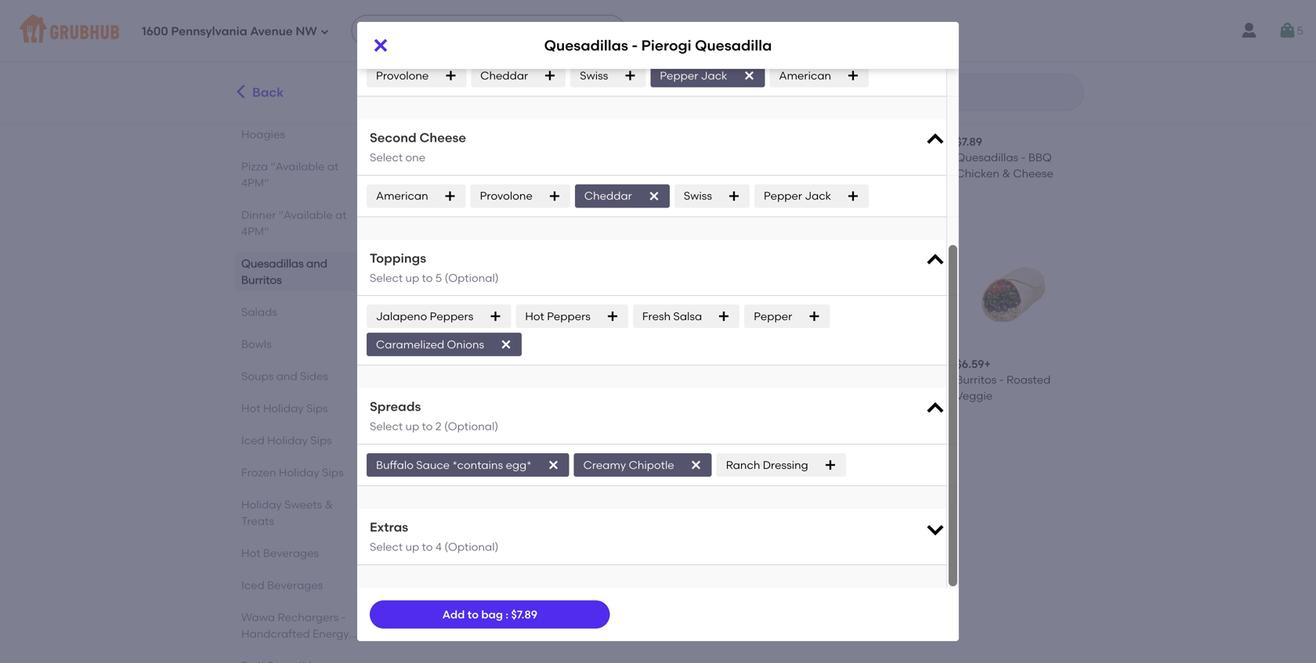 Task type: describe. For each thing, give the bounding box(es) containing it.
quesadillas - pierogi quesadilla image
[[419, 232, 534, 347]]

avenue
[[250, 24, 293, 39]]

svg image for caramelized onions
[[500, 339, 513, 351]]

hot for hot peppers
[[525, 310, 545, 323]]

buffalo sauce *contains egg*
[[376, 459, 532, 472]]

energy
[[313, 628, 349, 641]]

quesadillas and burritos tab
[[241, 255, 363, 288]]

salads
[[241, 306, 277, 319]]

4
[[436, 541, 442, 554]]

iced beverages
[[241, 579, 323, 592]]

& inside the quesadillas - chicken & cheese
[[599, 167, 607, 180]]

salads tab
[[241, 304, 363, 321]]

soups
[[241, 370, 274, 383]]

caret left icon image
[[233, 84, 249, 100]]

beverages for hot beverages
[[263, 547, 319, 560]]

0 vertical spatial provolone
[[376, 69, 429, 82]]

quesadillas - chicken & cheese
[[553, 151, 650, 180]]

chicken inside the quesadillas - chicken & cheese
[[553, 167, 597, 180]]

+
[[985, 358, 991, 371]]

- inside the quesadillas - chicken & cheese
[[618, 151, 623, 164]]

pizza
[[241, 160, 268, 173]]

quesadillas - chicken & cheese image
[[553, 9, 669, 125]]

quesadillas for quesadillas - pierogi quesadilla
[[544, 37, 629, 54]]

$7.89 quesadillas - bbq chicken & cheese
[[956, 135, 1054, 180]]

second cheese select one
[[370, 130, 466, 164]]

creamy chipotle
[[584, 459, 675, 472]]

treats
[[241, 515, 274, 528]]

2 $7.89 button from the left
[[547, 226, 675, 426]]

hot peppers
[[525, 310, 591, 323]]

roasted
[[1007, 373, 1051, 387]]

bowls tab
[[241, 336, 363, 353]]

to for extras
[[422, 541, 433, 554]]

quesadillas - bbq chicken & cheese image
[[956, 9, 1072, 125]]

hoagies
[[241, 128, 285, 141]]

dressing
[[763, 459, 809, 472]]

sips for frozen holiday sips
[[322, 466, 344, 480]]

5 inside toppings select up to 5 (optional)
[[436, 271, 442, 285]]

holiday inside holiday sweets & treats
[[241, 498, 282, 512]]

ranch
[[726, 459, 761, 472]]

wawa rechargers - handcrafted energy drinks (contains caffeine)
[[241, 611, 349, 664]]

sips for hot holiday sips
[[306, 402, 328, 415]]

- inside $6.59 + burritos - roasted veggie
[[1000, 373, 1004, 387]]

0 horizontal spatial cheddar
[[481, 69, 528, 82]]

quesadillas for quesadillas - chicken & cheese
[[553, 151, 615, 164]]

4pm" for dinner "available at 4pm"
[[241, 225, 269, 238]]

chipotle
[[629, 459, 675, 472]]

"available for pizza
[[271, 160, 325, 173]]

quesadillas - pierogi quesadilla
[[544, 37, 772, 54]]

1600
[[142, 24, 168, 39]]

up for spreads
[[406, 420, 419, 434]]

*contains
[[453, 459, 503, 472]]

ranch dressing
[[726, 459, 809, 472]]

- inside $7.89 quesadillas - beef & cheese
[[484, 151, 488, 164]]

jalapeno peppers
[[376, 310, 474, 323]]

pennsylvania
[[171, 24, 247, 39]]

(contains
[[276, 644, 328, 658]]

one inside cheeses select one
[[406, 30, 426, 44]]

quesadilla
[[695, 37, 772, 54]]

hot holiday sips tab
[[241, 400, 363, 417]]

0 vertical spatial american
[[779, 69, 832, 82]]

wawa
[[241, 611, 275, 625]]

burritos inside the $7.59 burritos - rice & beans
[[419, 612, 459, 625]]

burritos - beef image
[[687, 232, 803, 347]]

$6.59
[[956, 358, 985, 371]]

& inside holiday sweets & treats
[[325, 498, 333, 512]]

veggie
[[956, 389, 993, 403]]

quesadillas and burritos
[[241, 257, 328, 287]]

quesadillas - buffalo chicken & cheese
[[822, 151, 932, 180]]

iced holiday sips tab
[[241, 433, 363, 449]]

back
[[252, 85, 284, 100]]

select for extras
[[370, 541, 403, 554]]

dinner "available at 4pm"
[[241, 208, 347, 238]]

quesadillas - cheese image
[[687, 9, 803, 125]]

fresh salsa
[[643, 310, 702, 323]]

$7.59
[[419, 596, 445, 609]]

$7.89 inside $7.89 quesadillas - beef & cheese
[[419, 135, 445, 149]]

quesadillas for quesadillas - buffalo chicken & cheese
[[822, 151, 884, 164]]

bbq
[[1029, 151, 1052, 164]]

burritos - rice & beans image
[[419, 470, 534, 586]]

to for toppings
[[422, 271, 433, 285]]

2
[[436, 420, 442, 434]]

iced beverages tab
[[241, 578, 363, 594]]

chicken inside $7.89 quesadillas - bbq chicken & cheese
[[956, 167, 1000, 180]]

cheese inside quesadillas - buffalo chicken & cheese
[[879, 167, 919, 180]]

spreads
[[370, 399, 421, 415]]

select for cheeses
[[370, 30, 403, 44]]

buffalo inside quesadillas - buffalo chicken & cheese
[[894, 151, 932, 164]]

2 $8.19 button from the left
[[816, 226, 944, 426]]

svg image for swiss
[[728, 190, 741, 202]]

pizza "available at 4pm" tab
[[241, 158, 363, 191]]

hot for hot beverages
[[241, 547, 261, 560]]

iced for iced holiday sips
[[241, 434, 265, 448]]

extras
[[370, 520, 408, 535]]

extras select up to 4 (optional)
[[370, 520, 499, 554]]

peppers for jalapeno peppers
[[430, 310, 474, 323]]

nw
[[296, 24, 317, 39]]

dinner
[[241, 208, 276, 222]]

5 button
[[1279, 16, 1304, 45]]

dinner "available at 4pm" tab
[[241, 207, 363, 240]]

svg image for cheddar
[[648, 190, 661, 202]]

$7.89 quesadillas - beef & cheese
[[419, 135, 526, 180]]

holiday for iced
[[267, 434, 308, 448]]

svg image inside main navigation navigation
[[320, 27, 330, 36]]

beverages for iced beverages
[[267, 579, 323, 592]]

quesadillas - buffalo chicken & cheese button
[[816, 3, 944, 188]]

hot beverages tab
[[241, 545, 363, 562]]

select inside second cheese select one
[[370, 151, 403, 164]]

soups and sides tab
[[241, 368, 363, 385]]

caffeine)
[[241, 661, 291, 664]]

5 inside "button"
[[1298, 24, 1304, 37]]

0 vertical spatial pepper
[[660, 69, 699, 82]]

& inside the $7.59 burritos - rice & beans
[[495, 612, 503, 625]]

onions
[[447, 338, 484, 352]]

:
[[506, 608, 509, 622]]

"available for dinner
[[279, 208, 333, 222]]

creamy
[[584, 459, 626, 472]]

iced holiday sips
[[241, 434, 332, 448]]

quesadillas inside $7.89 quesadillas - beef & cheese
[[419, 151, 481, 164]]

wawa rechargers - handcrafted energy drinks (contains caffeine) tab
[[241, 610, 363, 664]]

burritos - chicken image
[[822, 232, 938, 347]]



Task type: vqa. For each thing, say whether or not it's contained in the screenshot.
burritos - roasted veggie image
yes



Task type: locate. For each thing, give the bounding box(es) containing it.
0 horizontal spatial swiss
[[580, 69, 608, 82]]

1 vertical spatial up
[[406, 420, 419, 434]]

drinks
[[241, 644, 274, 658]]

"available inside pizza "available at 4pm"
[[271, 160, 325, 173]]

hot
[[525, 310, 545, 323], [241, 402, 261, 415], [241, 547, 261, 560]]

and for quesadillas
[[306, 257, 328, 270]]

1 horizontal spatial peppers
[[547, 310, 591, 323]]

up left 4
[[406, 541, 419, 554]]

at
[[327, 160, 339, 173], [335, 208, 347, 222]]

iced inside iced holiday sips tab
[[241, 434, 265, 448]]

-
[[632, 37, 638, 54], [484, 151, 488, 164], [618, 151, 623, 164], [887, 151, 892, 164], [1021, 151, 1026, 164], [1000, 373, 1004, 387], [341, 611, 346, 625], [462, 612, 466, 625]]

holiday up treats
[[241, 498, 282, 512]]

rechargers
[[278, 611, 339, 625]]

0 horizontal spatial burritos
[[241, 274, 282, 287]]

(optional) inside toppings select up to 5 (optional)
[[445, 271, 499, 285]]

peppers
[[430, 310, 474, 323], [547, 310, 591, 323]]

up down spreads
[[406, 420, 419, 434]]

select for toppings
[[370, 271, 403, 285]]

2 chicken from the left
[[822, 167, 866, 180]]

0 vertical spatial sips
[[306, 402, 328, 415]]

quesadillas
[[544, 37, 629, 54], [419, 151, 481, 164], [553, 151, 615, 164], [822, 151, 884, 164], [956, 151, 1019, 164], [241, 257, 304, 270]]

select down extras
[[370, 541, 403, 554]]

to left 4
[[422, 541, 433, 554]]

iced inside iced beverages tab
[[241, 579, 265, 592]]

4pm" for pizza "available at 4pm"
[[241, 176, 269, 190]]

1 horizontal spatial chicken
[[822, 167, 866, 180]]

1 horizontal spatial pepper jack
[[764, 189, 832, 203]]

(optional) for extras
[[445, 541, 499, 554]]

1 horizontal spatial cheddar
[[585, 189, 632, 203]]

0 vertical spatial at
[[327, 160, 339, 173]]

0 vertical spatial pepper jack
[[660, 69, 728, 82]]

1 vertical spatial 4pm"
[[241, 225, 269, 238]]

2 iced from the top
[[241, 579, 265, 592]]

holiday for hot
[[263, 402, 304, 415]]

magnifying glass icon image
[[821, 83, 839, 102]]

sauce
[[416, 459, 450, 472]]

(optional) for spreads
[[444, 420, 499, 434]]

2 one from the top
[[406, 151, 426, 164]]

0 vertical spatial swiss
[[580, 69, 608, 82]]

1 vertical spatial jack
[[805, 189, 832, 203]]

swiss
[[580, 69, 608, 82], [684, 189, 712, 203]]

buffalo
[[894, 151, 932, 164], [376, 459, 414, 472]]

spreads select up to 2 (optional)
[[370, 399, 499, 434]]

3 up from the top
[[406, 541, 419, 554]]

$7.89 inside $7.89 quesadillas - bbq chicken & cheese
[[956, 135, 983, 149]]

(optional) inside extras select up to 4 (optional)
[[445, 541, 499, 554]]

2 peppers from the left
[[547, 310, 591, 323]]

0 horizontal spatial chicken
[[553, 167, 597, 180]]

&
[[517, 151, 526, 164], [599, 167, 607, 180], [868, 167, 876, 180], [1003, 167, 1011, 180], [325, 498, 333, 512], [495, 612, 503, 625]]

at for dinner "available at 4pm"
[[335, 208, 347, 222]]

(optional) right 4
[[445, 541, 499, 554]]

beef
[[491, 151, 515, 164]]

holiday sweets & treats tab
[[241, 497, 363, 530]]

0 horizontal spatial 5
[[436, 271, 442, 285]]

"available
[[271, 160, 325, 173], [279, 208, 333, 222]]

- inside 'wawa rechargers - handcrafted energy drinks (contains caffeine)'
[[341, 611, 346, 625]]

cheeses select one
[[370, 10, 426, 44]]

0 vertical spatial beverages
[[263, 547, 319, 560]]

select down spreads
[[370, 420, 403, 434]]

0 vertical spatial up
[[406, 271, 419, 285]]

0 horizontal spatial and
[[276, 370, 298, 383]]

cheese inside $7.89 quesadillas - beef & cheese
[[419, 167, 459, 180]]

iced up wawa
[[241, 579, 265, 592]]

burritos
[[241, 274, 282, 287], [956, 373, 997, 387], [419, 612, 459, 625]]

toppings
[[370, 251, 426, 266]]

1600 pennsylvania avenue nw
[[142, 24, 317, 39]]

quesadillas inside 'quesadillas and burritos'
[[241, 257, 304, 270]]

burritos up the veggie
[[956, 373, 997, 387]]

select down cheeses
[[370, 30, 403, 44]]

4pm" down pizza
[[241, 176, 269, 190]]

quesadillas for quesadillas and burritos
[[241, 257, 304, 270]]

caramelized
[[376, 338, 445, 352]]

2 select from the top
[[370, 151, 403, 164]]

1 vertical spatial beverages
[[267, 579, 323, 592]]

select for spreads
[[370, 420, 403, 434]]

peppers for hot peppers
[[547, 310, 591, 323]]

1 vertical spatial provolone
[[480, 189, 533, 203]]

$7.59 burritos - rice & beans
[[419, 596, 503, 641]]

0 horizontal spatial provolone
[[376, 69, 429, 82]]

0 vertical spatial "available
[[271, 160, 325, 173]]

0 horizontal spatial $8.19
[[687, 358, 713, 371]]

one down cheeses
[[406, 30, 426, 44]]

2 vertical spatial sips
[[322, 466, 344, 480]]

sips up sweets
[[322, 466, 344, 480]]

quesadillas - buffalo chicken & cheese image
[[822, 9, 938, 125]]

frozen holiday sips tab
[[241, 465, 363, 481]]

2 vertical spatial (optional)
[[445, 541, 499, 554]]

1 vertical spatial 5
[[436, 271, 442, 285]]

2 4pm" from the top
[[241, 225, 269, 238]]

quesadillas inside quesadillas - buffalo chicken & cheese
[[822, 151, 884, 164]]

up inside spreads select up to 2 (optional)
[[406, 420, 419, 434]]

- inside quesadillas - buffalo chicken & cheese
[[887, 151, 892, 164]]

american
[[779, 69, 832, 82], [376, 189, 428, 203]]

(optional) right 2
[[444, 420, 499, 434]]

hot inside 'tab'
[[241, 402, 261, 415]]

at down hoagies tab
[[327, 160, 339, 173]]

beans
[[419, 628, 451, 641]]

1 horizontal spatial swiss
[[684, 189, 712, 203]]

jack down quesadillas - buffalo chicken & cheese
[[805, 189, 832, 203]]

0 vertical spatial (optional)
[[445, 271, 499, 285]]

sides
[[300, 370, 328, 383]]

1 horizontal spatial american
[[779, 69, 832, 82]]

holiday down hot holiday sips
[[267, 434, 308, 448]]

1 horizontal spatial provolone
[[480, 189, 533, 203]]

- inside $7.89 quesadillas - bbq chicken & cheese
[[1021, 151, 1026, 164]]

1 vertical spatial burritos
[[956, 373, 997, 387]]

(optional) up jalapeno peppers
[[445, 271, 499, 285]]

1 horizontal spatial 5
[[1298, 24, 1304, 37]]

1 horizontal spatial burritos
[[419, 612, 459, 625]]

burritos for $6.59
[[956, 373, 997, 387]]

3 chicken from the left
[[956, 167, 1000, 180]]

hot holiday sips
[[241, 402, 328, 415]]

pierogi
[[642, 37, 692, 54]]

1 vertical spatial cheddar
[[585, 189, 632, 203]]

sips inside 'tab'
[[306, 402, 328, 415]]

salsa
[[674, 310, 702, 323]]

to
[[422, 271, 433, 285], [422, 420, 433, 434], [422, 541, 433, 554], [468, 608, 479, 622]]

one inside second cheese select one
[[406, 151, 426, 164]]

1 vertical spatial "available
[[279, 208, 333, 222]]

& inside $7.89 quesadillas - beef & cheese
[[517, 151, 526, 164]]

2 $8.19 from the left
[[822, 358, 848, 371]]

cheeses
[[370, 10, 423, 25]]

up inside extras select up to 4 (optional)
[[406, 541, 419, 554]]

fresh
[[643, 310, 671, 323]]

1 horizontal spatial buffalo
[[894, 151, 932, 164]]

"available inside dinner "available at 4pm"
[[279, 208, 333, 222]]

0 horizontal spatial $8.19 button
[[681, 226, 809, 426]]

holiday inside 'tab'
[[263, 402, 304, 415]]

to left bag
[[468, 608, 479, 622]]

sweets
[[285, 498, 322, 512]]

toppings select up to 5 (optional)
[[370, 251, 499, 285]]

5 select from the top
[[370, 541, 403, 554]]

up for extras
[[406, 541, 419, 554]]

frozen holiday sips
[[241, 466, 344, 480]]

at inside dinner "available at 4pm"
[[335, 208, 347, 222]]

1 vertical spatial iced
[[241, 579, 265, 592]]

sips down the sides
[[306, 402, 328, 415]]

4pm"
[[241, 176, 269, 190], [241, 225, 269, 238]]

$7.89
[[419, 135, 445, 149], [956, 135, 983, 149], [419, 358, 445, 371], [553, 358, 579, 371], [511, 608, 538, 622]]

pizza "available at 4pm"
[[241, 160, 339, 190]]

svg image for pepper
[[808, 310, 821, 323]]

1 select from the top
[[370, 30, 403, 44]]

1 vertical spatial pepper jack
[[764, 189, 832, 203]]

to inside toppings select up to 5 (optional)
[[422, 271, 433, 285]]

0 vertical spatial 4pm"
[[241, 176, 269, 190]]

select down second
[[370, 151, 403, 164]]

at inside pizza "available at 4pm"
[[327, 160, 339, 173]]

provolone down cheeses select one at the left top
[[376, 69, 429, 82]]

american up the magnifying glass icon
[[779, 69, 832, 82]]

at down pizza "available at 4pm" tab
[[335, 208, 347, 222]]

1 $8.19 button from the left
[[681, 226, 809, 426]]

0 horizontal spatial $7.89 button
[[412, 226, 540, 426]]

1 vertical spatial american
[[376, 189, 428, 203]]

1 peppers from the left
[[430, 310, 474, 323]]

(optional)
[[445, 271, 499, 285], [444, 420, 499, 434], [445, 541, 499, 554]]

jack down quesadilla
[[701, 69, 728, 82]]

add
[[443, 608, 465, 622]]

hoagies tab
[[241, 126, 363, 143]]

1 vertical spatial at
[[335, 208, 347, 222]]

to left 2
[[422, 420, 433, 434]]

1 4pm" from the top
[[241, 176, 269, 190]]

1 chicken from the left
[[553, 167, 597, 180]]

1 vertical spatial and
[[276, 370, 298, 383]]

select inside extras select up to 4 (optional)
[[370, 541, 403, 554]]

2 horizontal spatial burritos
[[956, 373, 997, 387]]

0 horizontal spatial buffalo
[[376, 459, 414, 472]]

1 one from the top
[[406, 30, 426, 44]]

american down second cheese select one
[[376, 189, 428, 203]]

quesadillas - chicken bacon ranch image
[[553, 232, 669, 347]]

provolone
[[376, 69, 429, 82], [480, 189, 533, 203]]

"available down pizza "available at 4pm" tab
[[279, 208, 333, 222]]

1 vertical spatial buffalo
[[376, 459, 414, 472]]

0 horizontal spatial peppers
[[430, 310, 474, 323]]

1 up from the top
[[406, 271, 419, 285]]

(optional) inside spreads select up to 2 (optional)
[[444, 420, 499, 434]]

burritos up beans
[[419, 612, 459, 625]]

jalapeno
[[376, 310, 427, 323]]

0 vertical spatial one
[[406, 30, 426, 44]]

1 $8.19 from the left
[[687, 358, 713, 371]]

svg image for american
[[847, 69, 860, 82]]

4pm" inside dinner "available at 4pm"
[[241, 225, 269, 238]]

- inside the $7.59 burritos - rice & beans
[[462, 612, 466, 625]]

main navigation navigation
[[0, 0, 1317, 61]]

1 horizontal spatial and
[[306, 257, 328, 270]]

handcrafted
[[241, 628, 310, 641]]

$6.59 + burritos - roasted veggie
[[956, 358, 1051, 403]]

bowls
[[241, 338, 272, 351]]

0 horizontal spatial jack
[[701, 69, 728, 82]]

$8.19 button
[[681, 226, 809, 426], [816, 226, 944, 426]]

1 horizontal spatial $8.19
[[822, 358, 848, 371]]

select inside cheeses select one
[[370, 30, 403, 44]]

pepper
[[660, 69, 699, 82], [764, 189, 803, 203], [754, 310, 793, 323]]

holiday sweets & treats
[[241, 498, 333, 528]]

iced up frozen
[[241, 434, 265, 448]]

0 vertical spatial buffalo
[[894, 151, 932, 164]]

select
[[370, 30, 403, 44], [370, 151, 403, 164], [370, 271, 403, 285], [370, 420, 403, 434], [370, 541, 403, 554]]

sips for iced holiday sips
[[311, 434, 332, 448]]

burritos for quesadillas
[[241, 274, 282, 287]]

rice
[[469, 612, 492, 625]]

to down toppings
[[422, 271, 433, 285]]

& inside quesadillas - buffalo chicken & cheese
[[868, 167, 876, 180]]

2 horizontal spatial chicken
[[956, 167, 1000, 180]]

cheddar
[[481, 69, 528, 82], [585, 189, 632, 203]]

and for soups
[[276, 370, 298, 383]]

holiday down iced holiday sips tab
[[279, 466, 320, 480]]

tab
[[241, 658, 363, 664]]

2 vertical spatial hot
[[241, 547, 261, 560]]

and down the dinner "available at 4pm" 'tab'
[[306, 257, 328, 270]]

4pm" inside pizza "available at 4pm"
[[241, 176, 269, 190]]

burritos - roasted veggie image
[[956, 232, 1072, 347]]

chicken
[[553, 167, 597, 180], [822, 167, 866, 180], [956, 167, 1000, 180]]

1 iced from the top
[[241, 434, 265, 448]]

quesadillas inside the quesadillas - chicken & cheese
[[553, 151, 615, 164]]

hot inside tab
[[241, 547, 261, 560]]

provolone down beef
[[480, 189, 533, 203]]

quesadillas - chicken & cheese button
[[547, 3, 675, 188]]

2 vertical spatial up
[[406, 541, 419, 554]]

hot for hot holiday sips
[[241, 402, 261, 415]]

svg image
[[320, 27, 330, 36], [371, 36, 390, 55], [445, 69, 457, 82], [544, 69, 557, 82], [624, 69, 637, 82], [743, 69, 756, 82], [925, 129, 947, 151], [444, 190, 457, 202], [549, 190, 561, 202], [847, 190, 860, 202], [489, 310, 502, 323], [718, 310, 731, 323], [548, 459, 560, 472], [925, 519, 947, 541]]

quesadillas inside $7.89 quesadillas - bbq chicken & cheese
[[956, 151, 1019, 164]]

cheese inside second cheese select one
[[420, 130, 466, 145]]

holiday down soups and sides at the left
[[263, 402, 304, 415]]

0 horizontal spatial pepper jack
[[660, 69, 728, 82]]

holiday for frozen
[[279, 466, 320, 480]]

3 select from the top
[[370, 271, 403, 285]]

4pm" down dinner
[[241, 225, 269, 238]]

sips down hot holiday sips 'tab'
[[311, 434, 332, 448]]

iced
[[241, 434, 265, 448], [241, 579, 265, 592]]

up down toppings
[[406, 271, 419, 285]]

0 vertical spatial and
[[306, 257, 328, 270]]

beverages down hot beverages tab
[[267, 579, 323, 592]]

and inside soups and sides tab
[[276, 370, 298, 383]]

to for spreads
[[422, 420, 433, 434]]

soups and sides
[[241, 370, 328, 383]]

2 vertical spatial burritos
[[419, 612, 459, 625]]

1 horizontal spatial $7.89 button
[[547, 226, 675, 426]]

$8.19 for burritos - beef image
[[687, 358, 713, 371]]

quesadillas - beef & cheese image
[[419, 9, 534, 125]]

0 vertical spatial iced
[[241, 434, 265, 448]]

to inside spreads select up to 2 (optional)
[[422, 420, 433, 434]]

back button
[[232, 74, 285, 111]]

frozen
[[241, 466, 276, 480]]

beverages up iced beverages
[[263, 547, 319, 560]]

iced for iced beverages
[[241, 579, 265, 592]]

one down second
[[406, 151, 426, 164]]

hot beverages
[[241, 547, 319, 560]]

cheese
[[420, 130, 466, 145], [419, 167, 459, 180], [610, 167, 650, 180], [879, 167, 919, 180], [1014, 167, 1054, 180]]

burritos inside 'quesadillas and burritos'
[[241, 274, 282, 287]]

& inside $7.89 quesadillas - bbq chicken & cheese
[[1003, 167, 1011, 180]]

and left the sides
[[276, 370, 298, 383]]

1 $7.89 button from the left
[[412, 226, 540, 426]]

jack
[[701, 69, 728, 82], [805, 189, 832, 203]]

sips
[[306, 402, 328, 415], [311, 434, 332, 448], [322, 466, 344, 480]]

select inside spreads select up to 2 (optional)
[[370, 420, 403, 434]]

second
[[370, 130, 417, 145]]

1 vertical spatial pepper
[[764, 189, 803, 203]]

to inside extras select up to 4 (optional)
[[422, 541, 433, 554]]

caramelized onions
[[376, 338, 484, 352]]

egg*
[[506, 459, 532, 472]]

up
[[406, 271, 419, 285], [406, 420, 419, 434], [406, 541, 419, 554]]

0 horizontal spatial american
[[376, 189, 428, 203]]

1 horizontal spatial jack
[[805, 189, 832, 203]]

chicken inside quesadillas - buffalo chicken & cheese
[[822, 167, 866, 180]]

0 vertical spatial jack
[[701, 69, 728, 82]]

burritos inside $6.59 + burritos - roasted veggie
[[956, 373, 997, 387]]

and inside 'quesadillas and burritos'
[[306, 257, 328, 270]]

svg image for creamy chipotle
[[690, 459, 703, 472]]

0 vertical spatial cheddar
[[481, 69, 528, 82]]

svg image
[[1279, 21, 1298, 40], [847, 69, 860, 82], [648, 190, 661, 202], [728, 190, 741, 202], [925, 249, 947, 271], [607, 310, 619, 323], [808, 310, 821, 323], [500, 339, 513, 351], [925, 398, 947, 420], [690, 459, 703, 472], [824, 459, 837, 472]]

$8.19 for burritos - chicken image
[[822, 358, 848, 371]]

1 horizontal spatial $8.19 button
[[816, 226, 944, 426]]

2 vertical spatial pepper
[[754, 310, 793, 323]]

1 vertical spatial (optional)
[[444, 420, 499, 434]]

up for toppings
[[406, 271, 419, 285]]

burritos up salads on the left top of the page
[[241, 274, 282, 287]]

select down toppings
[[370, 271, 403, 285]]

one
[[406, 30, 426, 44], [406, 151, 426, 164]]

bag
[[481, 608, 503, 622]]

svg image for ranch dressing
[[824, 459, 837, 472]]

1 vertical spatial hot
[[241, 402, 261, 415]]

$7.89 button
[[412, 226, 540, 426], [547, 226, 675, 426]]

at for pizza "available at 4pm"
[[327, 160, 339, 173]]

1 vertical spatial sips
[[311, 434, 332, 448]]

4 select from the top
[[370, 420, 403, 434]]

add to bag : $7.89
[[443, 608, 538, 622]]

svg image for hot peppers
[[607, 310, 619, 323]]

(optional) for toppings
[[445, 271, 499, 285]]

5
[[1298, 24, 1304, 37], [436, 271, 442, 285]]

"available down hoagies tab
[[271, 160, 325, 173]]

0 vertical spatial burritos
[[241, 274, 282, 287]]

0 vertical spatial 5
[[1298, 24, 1304, 37]]

cheese inside the quesadillas - chicken & cheese
[[610, 167, 650, 180]]

2 up from the top
[[406, 420, 419, 434]]

up inside toppings select up to 5 (optional)
[[406, 271, 419, 285]]

cheese inside $7.89 quesadillas - bbq chicken & cheese
[[1014, 167, 1054, 180]]

0 vertical spatial hot
[[525, 310, 545, 323]]

$8.19
[[687, 358, 713, 371], [822, 358, 848, 371]]

1 vertical spatial swiss
[[684, 189, 712, 203]]

svg image inside the 5 "button"
[[1279, 21, 1298, 40]]

select inside toppings select up to 5 (optional)
[[370, 271, 403, 285]]

1 vertical spatial one
[[406, 151, 426, 164]]



